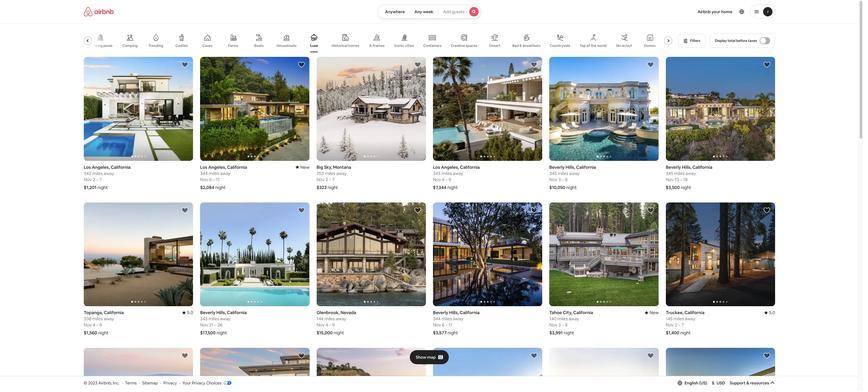 Task type: locate. For each thing, give the bounding box(es) containing it.
– for $7,344
[[446, 177, 448, 182]]

away inside beverly hills, california 344 miles away nov 6 – 11 $3,577 night
[[453, 316, 464, 322]]

away inside "beverly hills, california 345 miles away nov 13 – 18 $3,500 night"
[[686, 171, 697, 176]]

0 horizontal spatial 6
[[209, 177, 212, 182]]

2 horizontal spatial los
[[433, 164, 440, 170]]

beverly up 21
[[200, 310, 216, 316]]

top of the world
[[580, 43, 607, 48]]

2 up the $1,201
[[93, 177, 95, 182]]

1 privacy from the left
[[164, 381, 177, 386]]

3 up $10,050
[[559, 177, 561, 182]]

los for los angeles, california 343 miles away nov 4 – 9 $7,344 night
[[433, 164, 440, 170]]

345 inside 'beverly hills, california 345 miles away nov 3 – 8 $10,050 night'
[[550, 171, 557, 176]]

0 horizontal spatial add to wishlist: beverly hills, california image
[[531, 207, 538, 214]]

0 horizontal spatial 11
[[216, 177, 220, 182]]

nov down 140
[[550, 322, 558, 328]]

miles inside tahoe city, california 140 miles away nov 3 – 8 $3,991 night
[[558, 316, 568, 322]]

before
[[737, 38, 748, 43]]

night inside topanga, california 338 miles away nov 4 – 9 $1,560 night
[[98, 330, 109, 336]]

angeles, up the $1,201
[[92, 164, 110, 170]]

california inside los angeles, california 344 miles away nov 6 – 11 $2,084 night
[[227, 164, 247, 170]]

11 for $2,084
[[216, 177, 220, 182]]

7 inside truckee, california 145 miles away nov 2 – 7 $1,400 night
[[682, 322, 684, 328]]

california for tahoe city, california 140 miles away nov 3 – 8 $3,991 night
[[574, 310, 594, 316]]

– for $2,084
[[213, 177, 215, 182]]

away
[[104, 171, 114, 176], [220, 171, 231, 176], [453, 171, 464, 176], [570, 171, 580, 176], [336, 171, 347, 176], [686, 171, 697, 176], [104, 316, 114, 322], [220, 316, 230, 322], [453, 316, 464, 322], [569, 316, 580, 322], [336, 316, 346, 322], [686, 316, 696, 322]]

night right the $1,201
[[97, 185, 108, 190]]

344 inside los angeles, california 344 miles away nov 6 – 11 $2,084 night
[[200, 171, 208, 176]]

5.0
[[187, 310, 193, 316], [770, 310, 776, 316]]

taxes
[[749, 38, 758, 43]]

hills, for nov 3 – 8
[[566, 164, 576, 170]]

8 down the city, in the right bottom of the page
[[565, 322, 568, 328]]

angeles, up $2,084
[[208, 164, 226, 170]]

0 vertical spatial 344
[[200, 171, 208, 176]]

night right $2,084
[[215, 185, 226, 190]]

26
[[218, 322, 223, 328]]

– for $323
[[329, 177, 331, 182]]

california inside "beverly hills, california 345 miles away nov 13 – 18 $3,500 night"
[[693, 164, 713, 170]]

1 vertical spatial 344
[[433, 316, 441, 322]]

2 los from the left
[[200, 164, 207, 170]]

night right $7,344
[[448, 185, 458, 190]]

miles right 343
[[442, 171, 452, 176]]

1 vertical spatial 8
[[565, 322, 568, 328]]

– up the $1,201
[[96, 177, 98, 182]]

topanga,
[[84, 310, 103, 316]]

topanga, california 338 miles away nov 4 – 9 $1,560 night
[[84, 310, 124, 336]]

18
[[684, 177, 688, 182]]

2 8 from the top
[[565, 322, 568, 328]]

away inside glenbrook, nevada 144 miles away nov 4 – 9 $15,000 night
[[336, 316, 346, 322]]

0 vertical spatial 8
[[565, 177, 568, 182]]

1 horizontal spatial add to wishlist: malibu, california image
[[415, 353, 422, 360]]

– inside 'beverly hills, california 345 miles away nov 3 – 8 $10,050 night'
[[562, 177, 564, 182]]

miles for $3,991
[[558, 316, 568, 322]]

2 inside truckee, california 145 miles away nov 2 – 7 $1,400 night
[[675, 322, 678, 328]]

– right 21
[[214, 322, 217, 328]]

None search field
[[378, 5, 481, 19]]

group
[[84, 29, 675, 52], [84, 57, 193, 161], [200, 57, 310, 161], [317, 57, 426, 161], [433, 57, 543, 161], [550, 57, 659, 161], [666, 57, 776, 161], [84, 203, 193, 307], [200, 203, 310, 307], [317, 203, 426, 307], [433, 203, 543, 307], [550, 203, 659, 307], [666, 203, 776, 307], [84, 348, 193, 390], [200, 348, 310, 390], [317, 348, 426, 390], [433, 348, 543, 390], [550, 348, 659, 390], [666, 348, 776, 390]]

night right $1,400
[[681, 330, 691, 336]]

& right support
[[747, 381, 750, 386]]

angeles, for 11
[[208, 164, 226, 170]]

luxe
[[310, 43, 318, 48]]

countryside
[[550, 43, 571, 48]]

nov inside 'beverly hills, california 345 miles away nov 3 – 8 $10,050 night'
[[550, 177, 558, 182]]

nov inside tahoe city, california 140 miles away nov 3 – 8 $3,991 night
[[550, 322, 558, 328]]

nov down 753
[[317, 177, 325, 182]]

11
[[216, 177, 220, 182], [449, 322, 453, 328]]

nov up $3,577
[[433, 322, 441, 328]]

0 vertical spatial 3
[[559, 177, 561, 182]]

1 vertical spatial &
[[747, 381, 750, 386]]

a-frames
[[369, 43, 385, 48]]

miles down sky, at the top
[[325, 171, 336, 176]]

nov for $323
[[317, 177, 325, 182]]

night inside los angeles, california 342 miles away nov 2 – 7 $1,201 night
[[97, 185, 108, 190]]

add to wishlist: beverly hills, california image
[[648, 61, 655, 68], [764, 61, 771, 68], [298, 207, 305, 214], [531, 353, 538, 360]]

castles
[[175, 43, 188, 48]]

1 horizontal spatial 4
[[326, 322, 328, 328]]

nov for $7,344
[[433, 177, 441, 182]]

nov down 343
[[433, 177, 441, 182]]

away for $3,500
[[686, 171, 697, 176]]

away inside the "beverly hills, california 345 miles away nov 21 – 26 $17,500 night"
[[220, 316, 230, 322]]

nov inside glenbrook, nevada 144 miles away nov 4 – 9 $15,000 night
[[317, 322, 325, 328]]

miles inside the los angeles, california 343 miles away nov 4 – 9 $7,344 night
[[442, 171, 452, 176]]

1 horizontal spatial add to wishlist: beverly hills, california image
[[764, 353, 771, 360]]

1 horizontal spatial add to wishlist: los angeles, california image
[[298, 61, 305, 68]]

night inside "beverly hills, california 345 miles away nov 13 – 18 $3,500 night"
[[681, 185, 692, 190]]

airbnb
[[698, 9, 712, 14]]

miles for $7,344
[[442, 171, 452, 176]]

5.0 for truckee, california 145 miles away nov 2 – 7 $1,400 night
[[770, 310, 776, 316]]

miles inside the "beverly hills, california 345 miles away nov 21 – 26 $17,500 night"
[[209, 316, 219, 322]]

2 horizontal spatial 345
[[666, 171, 674, 176]]

0 vertical spatial &
[[520, 43, 522, 48]]

miles for $3,500
[[675, 171, 685, 176]]

· right inc.
[[122, 381, 123, 386]]

$3,500
[[666, 185, 680, 190]]

2 inside los angeles, california 342 miles away nov 2 – 7 $1,201 night
[[93, 177, 95, 182]]

away inside topanga, california 338 miles away nov 4 – 9 $1,560 night
[[104, 316, 114, 322]]

– for $3,991
[[562, 322, 564, 328]]

any week
[[415, 9, 434, 14]]

beverly inside 'beverly hills, california 345 miles away nov 3 – 8 $10,050 night'
[[550, 164, 565, 170]]

345 up $3,500
[[666, 171, 674, 176]]

345 inside the "beverly hills, california 345 miles away nov 21 – 26 $17,500 night"
[[200, 316, 208, 322]]

6 up $3,577
[[442, 322, 445, 328]]

california inside the "beverly hills, california 345 miles away nov 21 – 26 $17,500 night"
[[227, 310, 247, 316]]

$
[[713, 381, 715, 386]]

6 inside beverly hills, california 344 miles away nov 6 – 11 $3,577 night
[[442, 322, 445, 328]]

nov down 145
[[666, 322, 674, 328]]

your privacy choices link
[[183, 381, 232, 386]]

amazing
[[88, 43, 103, 48]]

privacy right 'your'
[[192, 381, 206, 386]]

1 vertical spatial add to wishlist: beverly hills, california image
[[764, 353, 771, 360]]

miles down topanga,
[[92, 316, 103, 322]]

your
[[183, 381, 191, 386]]

angeles, for 7
[[92, 164, 110, 170]]

1 horizontal spatial &
[[747, 381, 750, 386]]

nov left 21
[[200, 322, 208, 328]]

$1,201
[[84, 185, 96, 190]]

beverly
[[550, 164, 565, 170], [666, 164, 682, 170], [200, 310, 216, 316], [433, 310, 449, 316]]

7 inside los angeles, california 342 miles away nov 2 – 7 $1,201 night
[[99, 177, 102, 182]]

4 up '$1,560'
[[93, 322, 95, 328]]

0 vertical spatial 11
[[216, 177, 220, 182]]

1 horizontal spatial angeles,
[[208, 164, 226, 170]]

2 up $1,400
[[675, 322, 678, 328]]

night down 26
[[217, 330, 227, 336]]

13
[[675, 177, 680, 182]]

away inside los angeles, california 344 miles away nov 6 – 11 $2,084 night
[[220, 171, 231, 176]]

nov up $2,084
[[200, 177, 208, 182]]

– right 13
[[681, 177, 683, 182]]

– inside beverly hills, california 344 miles away nov 6 – 11 $3,577 night
[[446, 322, 448, 328]]

beverly up $3,577
[[433, 310, 449, 316]]

1 horizontal spatial 5.0
[[770, 310, 776, 316]]

nov for $17,500
[[200, 322, 208, 328]]

1 horizontal spatial 7
[[332, 177, 335, 182]]

– down sky, at the top
[[329, 177, 331, 182]]

2 horizontal spatial 2
[[675, 322, 678, 328]]

los up $2,084
[[200, 164, 207, 170]]

– for $3,577
[[446, 322, 448, 328]]

away inside los angeles, california 342 miles away nov 2 – 7 $1,201 night
[[104, 171, 114, 176]]

3 angeles, from the left
[[441, 164, 459, 170]]

1 angeles, from the left
[[92, 164, 110, 170]]

support
[[731, 381, 746, 386]]

0 horizontal spatial 345
[[200, 316, 208, 322]]

6 up $2,084
[[209, 177, 212, 182]]

– up $3,577
[[446, 322, 448, 328]]

4
[[442, 177, 445, 182], [93, 322, 95, 328], [326, 322, 328, 328]]

away inside the los angeles, california 343 miles away nov 4 – 9 $7,344 night
[[453, 171, 464, 176]]

6 for $2,084
[[209, 177, 212, 182]]

© 2023 airbnb, inc. ·
[[84, 381, 123, 386]]

privacy left 'your'
[[164, 381, 177, 386]]

miles down the city, in the right bottom of the page
[[558, 316, 568, 322]]

english (us) button
[[678, 381, 708, 386]]

7 inside big sky, montana 753 miles away nov 2 – 7 $323 night
[[332, 177, 335, 182]]

– inside the "beverly hills, california 345 miles away nov 21 – 26 $17,500 night"
[[214, 322, 217, 328]]

2 add to wishlist: los angeles, california image from the left
[[298, 61, 305, 68]]

night inside 'beverly hills, california 345 miles away nov 3 – 8 $10,050 night'
[[567, 185, 577, 190]]

los for los angeles, california 344 miles away nov 6 – 11 $2,084 night
[[200, 164, 207, 170]]

beverly up $10,050
[[550, 164, 565, 170]]

1 horizontal spatial 11
[[449, 322, 453, 328]]

los
[[84, 164, 91, 170], [200, 164, 207, 170], [433, 164, 440, 170]]

2 5.0 from the left
[[770, 310, 776, 316]]

beverly for beverly hills, california 345 miles away nov 13 – 18 $3,500 night
[[666, 164, 682, 170]]

miles up 13
[[675, 171, 685, 176]]

$15,000
[[317, 330, 333, 336]]

new
[[301, 164, 310, 170], [650, 310, 659, 316]]

away inside big sky, montana 753 miles away nov 2 – 7 $323 night
[[336, 171, 347, 176]]

airbnb,
[[98, 381, 112, 386]]

– up $1,400
[[679, 322, 681, 328]]

6 inside los angeles, california 344 miles away nov 6 – 11 $2,084 night
[[209, 177, 212, 182]]

2 3 from the top
[[559, 322, 561, 328]]

glenbrook,
[[317, 310, 340, 316]]

display total before taxes button
[[711, 34, 776, 48]]

anywhere
[[385, 9, 405, 14]]

truckee,
[[666, 310, 684, 316]]

1 horizontal spatial privacy
[[192, 381, 206, 386]]

1 horizontal spatial 344
[[433, 316, 441, 322]]

– up $3,991
[[562, 322, 564, 328]]

california
[[111, 164, 131, 170], [227, 164, 247, 170], [460, 164, 480, 170], [577, 164, 597, 170], [693, 164, 713, 170], [104, 310, 124, 316], [227, 310, 247, 316], [460, 310, 480, 316], [574, 310, 594, 316], [685, 310, 705, 316]]

night inside los angeles, california 344 miles away nov 6 – 11 $2,084 night
[[215, 185, 226, 190]]

3 inside 'beverly hills, california 345 miles away nov 3 – 8 $10,050 night'
[[559, 177, 561, 182]]

4 for glenbrook, nevada 144 miles away nov 4 – 9 $15,000 night
[[326, 322, 328, 328]]

away inside tahoe city, california 140 miles away nov 3 – 8 $3,991 night
[[569, 316, 580, 322]]

3 for 345
[[559, 177, 561, 182]]

homes
[[348, 43, 359, 48]]

miles for $3,577
[[442, 316, 452, 322]]

2 angeles, from the left
[[208, 164, 226, 170]]

8 up $10,050
[[565, 177, 568, 182]]

los inside los angeles, california 342 miles away nov 2 – 7 $1,201 night
[[84, 164, 91, 170]]

iconic cities
[[395, 43, 414, 48]]

california inside beverly hills, california 344 miles away nov 6 – 11 $3,577 night
[[460, 310, 480, 316]]

1 vertical spatial new
[[650, 310, 659, 316]]

0 horizontal spatial 7
[[99, 177, 102, 182]]

nov up $10,050
[[550, 177, 558, 182]]

– up $10,050
[[562, 177, 564, 182]]

miles down glenbrook,
[[325, 316, 335, 322]]

9
[[449, 177, 452, 182], [99, 322, 102, 328], [332, 322, 335, 328]]

2 horizontal spatial 7
[[682, 322, 684, 328]]

nov
[[84, 177, 92, 182], [200, 177, 208, 182], [433, 177, 441, 182], [550, 177, 558, 182], [317, 177, 325, 182], [666, 177, 674, 182], [84, 322, 92, 328], [200, 322, 208, 328], [433, 322, 441, 328], [550, 322, 558, 328], [317, 322, 325, 328], [666, 322, 674, 328]]

guests
[[452, 9, 465, 14]]

nov inside los angeles, california 342 miles away nov 2 – 7 $1,201 night
[[84, 177, 92, 182]]

miles inside 'beverly hills, california 345 miles away nov 3 – 8 $10,050 night'
[[558, 171, 569, 176]]

1 los from the left
[[84, 164, 91, 170]]

1 vertical spatial 6
[[442, 322, 445, 328]]

terms
[[125, 381, 137, 386]]

away for $323
[[336, 171, 347, 176]]

add to wishlist: malibu, california image
[[181, 353, 189, 360], [415, 353, 422, 360]]

– up $15,000
[[329, 322, 331, 328]]

night right '$1,560'
[[98, 330, 109, 336]]

·
[[122, 381, 123, 386], [139, 381, 140, 386], [160, 381, 161, 386], [179, 381, 180, 386]]

– inside "beverly hills, california 345 miles away nov 13 – 18 $3,500 night"
[[681, 177, 683, 182]]

add to wishlist: beverly hills, california image for beverly hills, california 345 miles away nov 13 – 18 $3,500 night
[[764, 61, 771, 68]]

344 for beverly
[[433, 316, 441, 322]]

0 horizontal spatial 2
[[93, 177, 95, 182]]

away inside 'beverly hills, california 345 miles away nov 3 – 8 $10,050 night'
[[570, 171, 580, 176]]

0 horizontal spatial new
[[301, 164, 310, 170]]

los up 343
[[433, 164, 440, 170]]

new place to stay image
[[645, 310, 659, 316]]

1 add to wishlist: los angeles, california image from the left
[[181, 61, 189, 68]]

night inside big sky, montana 753 miles away nov 2 – 7 $323 night
[[328, 185, 338, 190]]

angeles, inside los angeles, california 342 miles away nov 2 – 7 $1,201 night
[[92, 164, 110, 170]]

los inside los angeles, california 344 miles away nov 6 – 11 $2,084 night
[[200, 164, 207, 170]]

nov left 13
[[666, 177, 674, 182]]

1 horizontal spatial add to wishlist: los angeles, california image
[[531, 61, 538, 68]]

1 vertical spatial 3
[[559, 322, 561, 328]]

4 · from the left
[[179, 381, 180, 386]]

choices
[[206, 381, 222, 386]]

add to wishlist: los angeles, california image for 344 miles away
[[298, 61, 305, 68]]

nov down 342
[[84, 177, 92, 182]]

california inside the los angeles, california 343 miles away nov 4 – 9 $7,344 night
[[460, 164, 480, 170]]

night right $15,000
[[334, 330, 344, 336]]

4 up $7,344
[[442, 177, 445, 182]]

1 horizontal spatial 2
[[326, 177, 328, 182]]

inc.
[[113, 381, 120, 386]]

add to wishlist: malibu, california image left map
[[415, 353, 422, 360]]

hills, inside the "beverly hills, california 345 miles away nov 21 – 26 $17,500 night"
[[216, 310, 226, 316]]

california for beverly hills, california 345 miles away nov 21 – 26 $17,500 night
[[227, 310, 247, 316]]

0 vertical spatial add to wishlist: los angeles, california image
[[531, 61, 538, 68]]

add to wishlist: malibu, california image up 'your'
[[181, 353, 189, 360]]

3 up $3,991
[[559, 322, 561, 328]]

any week button
[[410, 5, 439, 19]]

angeles, inside the los angeles, california 343 miles away nov 4 – 9 $7,344 night
[[441, 164, 459, 170]]

nov inside "beverly hills, california 345 miles away nov 13 – 18 $3,500 night"
[[666, 177, 674, 182]]

away for $7,344
[[453, 171, 464, 176]]

– up $7,344
[[446, 177, 448, 182]]

8
[[565, 177, 568, 182], [565, 322, 568, 328]]

the
[[591, 43, 597, 48]]

344 up $2,084
[[200, 171, 208, 176]]

3 los from the left
[[433, 164, 440, 170]]

miles inside glenbrook, nevada 144 miles away nov 4 – 9 $15,000 night
[[325, 316, 335, 322]]

miles inside los angeles, california 342 miles away nov 2 – 7 $1,201 night
[[92, 171, 103, 176]]

– inside big sky, montana 753 miles away nov 2 – 7 $323 night
[[329, 177, 331, 182]]

beverly inside "beverly hills, california 345 miles away nov 13 – 18 $3,500 night"
[[666, 164, 682, 170]]

new for los angeles, california 344 miles away nov 6 – 11 $2,084 night
[[301, 164, 310, 170]]

345 for nov 13 – 18
[[666, 171, 674, 176]]

beverly up 13
[[666, 164, 682, 170]]

caves
[[202, 43, 213, 48]]

sky,
[[324, 164, 332, 170]]

away for $3,991
[[569, 316, 580, 322]]

night for $17,500
[[217, 330, 227, 336]]

& inside group
[[520, 43, 522, 48]]

new left big
[[301, 164, 310, 170]]

345 inside "beverly hills, california 345 miles away nov 13 – 18 $3,500 night"
[[666, 171, 674, 176]]

344 up $3,577
[[433, 316, 441, 322]]

away for $10,050
[[570, 171, 580, 176]]

add to wishlist: los angeles, california image
[[531, 61, 538, 68], [298, 353, 305, 360]]

night down 18
[[681, 185, 692, 190]]

miles right 342
[[92, 171, 103, 176]]

hills, inside 'beverly hills, california 345 miles away nov 3 – 8 $10,050 night'
[[566, 164, 576, 170]]

hills, inside beverly hills, california 344 miles away nov 6 – 11 $3,577 night
[[449, 310, 459, 316]]

cities
[[405, 43, 414, 48]]

345 up $17,500
[[200, 316, 208, 322]]

in/out
[[623, 43, 633, 48]]

angeles, up $7,344
[[441, 164, 459, 170]]

2 up $323 in the top of the page
[[326, 177, 328, 182]]

beverly for beverly hills, california 344 miles away nov 6 – 11 $3,577 night
[[433, 310, 449, 316]]

1 horizontal spatial los
[[200, 164, 207, 170]]

– up $2,084
[[213, 177, 215, 182]]

0 horizontal spatial privacy
[[164, 381, 177, 386]]

angeles,
[[92, 164, 110, 170], [208, 164, 226, 170], [441, 164, 459, 170]]

nov inside the los angeles, california 343 miles away nov 4 – 9 $7,344 night
[[433, 177, 441, 182]]

– for $17,500
[[214, 322, 217, 328]]

&
[[520, 43, 522, 48], [747, 381, 750, 386]]

9 inside glenbrook, nevada 144 miles away nov 4 – 9 $15,000 night
[[332, 322, 335, 328]]

add to wishlist: los angeles, california image
[[181, 61, 189, 68], [298, 61, 305, 68]]

3 inside tahoe city, california 140 miles away nov 3 – 8 $3,991 night
[[559, 322, 561, 328]]

los up 342
[[84, 164, 91, 170]]

miles inside "beverly hills, california 345 miles away nov 13 – 18 $3,500 night"
[[675, 171, 685, 176]]

beverly inside the "beverly hills, california 345 miles away nov 21 – 26 $17,500 night"
[[200, 310, 216, 316]]

& for bed
[[520, 43, 522, 48]]

terms · sitemap · privacy ·
[[125, 381, 180, 386]]

nov for $1,201
[[84, 177, 92, 182]]

california inside los angeles, california 342 miles away nov 2 – 7 $1,201 night
[[111, 164, 131, 170]]

2 horizontal spatial 9
[[449, 177, 452, 182]]

$ usd
[[713, 381, 726, 386]]

beverly for beverly hills, california 345 miles away nov 3 – 8 $10,050 night
[[550, 164, 565, 170]]

0 horizontal spatial add to wishlist: los angeles, california image
[[181, 61, 189, 68]]

night right $3,991
[[564, 330, 575, 336]]

338
[[84, 316, 91, 322]]

1 vertical spatial 11
[[449, 322, 453, 328]]

& right bed
[[520, 43, 522, 48]]

· left privacy link
[[160, 381, 161, 386]]

1 horizontal spatial 9
[[332, 322, 335, 328]]

miles down truckee,
[[674, 316, 685, 322]]

nov down 144
[[317, 322, 325, 328]]

nov for $2,084
[[200, 177, 208, 182]]

boats
[[254, 43, 264, 48]]

6
[[209, 177, 212, 182], [442, 322, 445, 328]]

night inside the los angeles, california 343 miles away nov 4 – 9 $7,344 night
[[448, 185, 458, 190]]

$3,577
[[433, 330, 447, 336]]

night inside the "beverly hills, california 345 miles away nov 21 – 26 $17,500 night"
[[217, 330, 227, 336]]

0 horizontal spatial 5.0
[[187, 310, 193, 316]]

– up '$1,560'
[[96, 322, 98, 328]]

9 for glenbrook, nevada 144 miles away nov 4 – 9 $15,000 night
[[332, 322, 335, 328]]

344 inside beverly hills, california 344 miles away nov 6 – 11 $3,577 night
[[433, 316, 441, 322]]

0 horizontal spatial angeles,
[[92, 164, 110, 170]]

1 8 from the top
[[565, 177, 568, 182]]

nov down 338
[[84, 322, 92, 328]]

miles for $2,084
[[209, 171, 219, 176]]

0 horizontal spatial add to wishlist: malibu, california image
[[181, 353, 189, 360]]

domes
[[645, 43, 656, 48]]

night inside tahoe city, california 140 miles away nov 3 – 8 $3,991 night
[[564, 330, 575, 336]]

11 inside los angeles, california 344 miles away nov 6 – 11 $2,084 night
[[216, 177, 220, 182]]

miles up $2,084
[[209, 171, 219, 176]]

california inside tahoe city, california 140 miles away nov 3 – 8 $3,991 night
[[574, 310, 594, 316]]

0 vertical spatial new
[[301, 164, 310, 170]]

nov inside big sky, montana 753 miles away nov 2 – 7 $323 night
[[317, 177, 325, 182]]

away for $1,201
[[104, 171, 114, 176]]

nov inside the "beverly hills, california 345 miles away nov 21 – 26 $17,500 night"
[[200, 322, 208, 328]]

· left 'your'
[[179, 381, 180, 386]]

0 horizontal spatial &
[[520, 43, 522, 48]]

1 5.0 from the left
[[187, 310, 193, 316]]

miles inside big sky, montana 753 miles away nov 2 – 7 $323 night
[[325, 171, 336, 176]]

miles inside los angeles, california 344 miles away nov 6 – 11 $2,084 night
[[209, 171, 219, 176]]

miles up $10,050
[[558, 171, 569, 176]]

night inside beverly hills, california 344 miles away nov 6 – 11 $3,577 night
[[448, 330, 458, 336]]

hills, inside "beverly hills, california 345 miles away nov 13 – 18 $3,500 night"
[[683, 164, 692, 170]]

1 3 from the top
[[559, 177, 561, 182]]

2 inside big sky, montana 753 miles away nov 2 – 7 $323 night
[[326, 177, 328, 182]]

privacy link
[[164, 381, 177, 386]]

miles up 21
[[209, 316, 219, 322]]

profile element
[[488, 0, 776, 23]]

1 vertical spatial add to wishlist: los angeles, california image
[[298, 353, 305, 360]]

night for $10,050
[[567, 185, 577, 190]]

truckee, california 145 miles away nov 2 – 7 $1,400 night
[[666, 310, 705, 336]]

0 horizontal spatial los
[[84, 164, 91, 170]]

345 up $10,050
[[550, 171, 557, 176]]

1 horizontal spatial 345
[[550, 171, 557, 176]]

a-
[[369, 43, 373, 48]]

4 inside topanga, california 338 miles away nov 4 – 9 $1,560 night
[[93, 322, 95, 328]]

– inside los angeles, california 344 miles away nov 6 – 11 $2,084 night
[[213, 177, 215, 182]]

2 horizontal spatial 4
[[442, 177, 445, 182]]

0 horizontal spatial 344
[[200, 171, 208, 176]]

your
[[712, 9, 721, 14]]

2 horizontal spatial angeles,
[[441, 164, 459, 170]]

1 horizontal spatial 6
[[442, 322, 445, 328]]

night right $323 in the top of the page
[[328, 185, 338, 190]]

0 horizontal spatial 4
[[93, 322, 95, 328]]

11 inside beverly hills, california 344 miles away nov 6 – 11 $3,577 night
[[449, 322, 453, 328]]

new left truckee,
[[650, 310, 659, 316]]

beverly hills, california 345 miles away nov 3 – 8 $10,050 night
[[550, 164, 597, 190]]

california for los angeles, california 343 miles away nov 4 – 9 $7,344 night
[[460, 164, 480, 170]]

– inside tahoe city, california 140 miles away nov 3 – 8 $3,991 night
[[562, 322, 564, 328]]

9 inside topanga, california 338 miles away nov 4 – 9 $1,560 night
[[99, 322, 102, 328]]

night for $3,500
[[681, 185, 692, 190]]

1 horizontal spatial new
[[650, 310, 659, 316]]

hills,
[[566, 164, 576, 170], [683, 164, 692, 170], [216, 310, 226, 316], [449, 310, 459, 316]]

total
[[728, 38, 736, 43]]

2
[[93, 177, 95, 182], [326, 177, 328, 182], [675, 322, 678, 328]]

– for $3,500
[[681, 177, 683, 182]]

nov inside beverly hills, california 344 miles away nov 6 – 11 $3,577 night
[[433, 322, 441, 328]]

beverly inside beverly hills, california 344 miles away nov 6 – 11 $3,577 night
[[433, 310, 449, 316]]

add to wishlist: beverly hills, california image
[[531, 207, 538, 214], [764, 353, 771, 360]]

miles inside beverly hills, california 344 miles away nov 6 – 11 $3,577 night
[[442, 316, 452, 322]]

miles up $3,577
[[442, 316, 452, 322]]

0 horizontal spatial add to wishlist: los angeles, california image
[[298, 353, 305, 360]]

california for beverly hills, california 345 miles away nov 3 – 8 $10,050 night
[[577, 164, 597, 170]]

night right $10,050
[[567, 185, 577, 190]]

· right "terms" 'link'
[[139, 381, 140, 386]]

ski-in/out
[[617, 43, 633, 48]]

– for $10,050
[[562, 177, 564, 182]]

0 vertical spatial 6
[[209, 177, 212, 182]]

– inside the los angeles, california 343 miles away nov 4 – 9 $7,344 night
[[446, 177, 448, 182]]

add to wishlist: tahoe city, california image
[[648, 207, 655, 214]]

night right $3,577
[[448, 330, 458, 336]]

0 horizontal spatial 9
[[99, 322, 102, 328]]

4 up $15,000
[[326, 322, 328, 328]]

nov inside truckee, california 145 miles away nov 2 – 7 $1,400 night
[[666, 322, 674, 328]]



Task type: vqa. For each thing, say whether or not it's contained in the screenshot.


Task type: describe. For each thing, give the bounding box(es) containing it.
miles inside topanga, california 338 miles away nov 4 – 9 $1,560 night
[[92, 316, 103, 322]]

houseboats
[[277, 43, 297, 48]]

city,
[[563, 310, 573, 316]]

new place to stay image
[[296, 164, 310, 170]]

angeles, for 9
[[441, 164, 459, 170]]

add to wishlist: fremont, california image
[[648, 353, 655, 360]]

away inside truckee, california 145 miles away nov 2 – 7 $1,400 night
[[686, 316, 696, 322]]

– inside topanga, california 338 miles away nov 4 – 9 $1,560 night
[[96, 322, 98, 328]]

5.0 out of 5 average rating image
[[182, 310, 193, 316]]

night for $2,084
[[215, 185, 226, 190]]

sitemap
[[142, 381, 158, 386]]

2 for 753
[[326, 177, 328, 182]]

add guests
[[443, 9, 465, 14]]

any
[[415, 9, 423, 14]]

beverly for beverly hills, california 345 miles away nov 21 – 26 $17,500 night
[[200, 310, 216, 316]]

display total before taxes
[[716, 38, 758, 43]]

8 for $3,991
[[565, 322, 568, 328]]

add to wishlist: truckee, california image
[[764, 207, 771, 214]]

english (us)
[[685, 381, 708, 386]]

& for support
[[747, 381, 750, 386]]

144
[[317, 316, 324, 322]]

add
[[443, 9, 451, 14]]

pools
[[103, 43, 112, 48]]

big
[[317, 164, 323, 170]]

0 vertical spatial add to wishlist: beverly hills, california image
[[531, 207, 538, 214]]

california inside topanga, california 338 miles away nov 4 – 9 $1,560 night
[[104, 310, 124, 316]]

home
[[722, 9, 733, 14]]

support & resources button
[[731, 381, 776, 386]]

night for $3,577
[[448, 330, 458, 336]]

miles for $17,500
[[209, 316, 219, 322]]

1 · from the left
[[122, 381, 123, 386]]

creative
[[451, 43, 465, 48]]

753
[[317, 171, 324, 176]]

ski-
[[617, 43, 623, 48]]

show
[[416, 355, 427, 360]]

away for $3,577
[[453, 316, 464, 322]]

– inside truckee, california 145 miles away nov 2 – 7 $1,400 night
[[679, 322, 681, 328]]

$323
[[317, 185, 327, 190]]

– for $1,201
[[96, 177, 98, 182]]

hills, for nov 21 – 26
[[216, 310, 226, 316]]

california for los angeles, california 344 miles away nov 6 – 11 $2,084 night
[[227, 164, 247, 170]]

add to wishlist: glenbrook, nevada image
[[415, 207, 422, 214]]

iconic
[[395, 43, 405, 48]]

historical homes
[[332, 43, 359, 48]]

140
[[550, 316, 557, 322]]

add to wishlist: big sky, montana image
[[415, 61, 422, 68]]

9 for topanga, california 338 miles away nov 4 – 9 $1,560 night
[[99, 322, 102, 328]]

$17,500
[[200, 330, 216, 336]]

historical
[[332, 43, 348, 48]]

9 inside the los angeles, california 343 miles away nov 4 – 9 $7,344 night
[[449, 177, 452, 182]]

hills, for nov 6 – 11
[[449, 310, 459, 316]]

5.0 out of 5 average rating image
[[765, 310, 776, 316]]

montana
[[333, 164, 351, 170]]

world
[[598, 43, 607, 48]]

frames
[[373, 43, 385, 48]]

2 for 342
[[93, 177, 95, 182]]

7 for $323
[[332, 177, 335, 182]]

new for tahoe city, california 140 miles away nov 3 – 8 $3,991 night
[[650, 310, 659, 316]]

filters button
[[679, 34, 706, 48]]

$1,560
[[84, 330, 97, 336]]

display
[[716, 38, 728, 43]]

nov for $3,500
[[666, 177, 674, 182]]

los for los angeles, california 342 miles away nov 2 – 7 $1,201 night
[[84, 164, 91, 170]]

california inside truckee, california 145 miles away nov 2 – 7 $1,400 night
[[685, 310, 705, 316]]

1 add to wishlist: malibu, california image from the left
[[181, 353, 189, 360]]

containers
[[424, 43, 442, 48]]

nov for $3,577
[[433, 322, 441, 328]]

145
[[666, 316, 673, 322]]

away for $2,084
[[220, 171, 231, 176]]

los angeles, california 343 miles away nov 4 – 9 $7,344 night
[[433, 164, 480, 190]]

nov inside topanga, california 338 miles away nov 4 – 9 $1,560 night
[[84, 322, 92, 328]]

beverly hills, california 345 miles away nov 21 – 26 $17,500 night
[[200, 310, 247, 336]]

your privacy choices
[[183, 381, 222, 386]]

farms
[[228, 43, 238, 48]]

$1,400
[[666, 330, 680, 336]]

3 · from the left
[[160, 381, 161, 386]]

2 add to wishlist: malibu, california image from the left
[[415, 353, 422, 360]]

night for $323
[[328, 185, 338, 190]]

add to wishlist: topanga, california image
[[181, 207, 189, 214]]

creative spaces
[[451, 43, 478, 48]]

tahoe
[[550, 310, 562, 316]]

usd
[[717, 381, 726, 386]]

support & resources
[[731, 381, 770, 386]]

of
[[587, 43, 591, 48]]

airbnb your home link
[[695, 6, 737, 18]]

group containing houseboats
[[84, 29, 675, 52]]

3 for 140
[[559, 322, 561, 328]]

night inside glenbrook, nevada 144 miles away nov 4 – 9 $15,000 night
[[334, 330, 344, 336]]

nov for $10,050
[[550, 177, 558, 182]]

english
[[685, 381, 699, 386]]

hills, for nov 13 – 18
[[683, 164, 692, 170]]

miles inside truckee, california 145 miles away nov 2 – 7 $1,400 night
[[674, 316, 685, 322]]

beverly hills, california 345 miles away nov 13 – 18 $3,500 night
[[666, 164, 713, 190]]

345 for nov 21 – 26
[[200, 316, 208, 322]]

$7,344
[[433, 185, 447, 190]]

7 for $1,201
[[99, 177, 102, 182]]

6 for $3,577
[[442, 322, 445, 328]]

nevada
[[341, 310, 356, 316]]

2 privacy from the left
[[192, 381, 206, 386]]

los angeles, california 344 miles away nov 6 – 11 $2,084 night
[[200, 164, 247, 190]]

amazing pools
[[88, 43, 112, 48]]

beverly hills, california 344 miles away nov 6 – 11 $3,577 night
[[433, 310, 480, 336]]

$3,991
[[550, 330, 563, 336]]

344 for los
[[200, 171, 208, 176]]

resources
[[751, 381, 770, 386]]

342
[[84, 171, 91, 176]]

11 for $3,577
[[449, 322, 453, 328]]

tahoe city, california 140 miles away nov 3 – 8 $3,991 night
[[550, 310, 594, 336]]

add guests button
[[439, 5, 481, 19]]

week
[[423, 9, 434, 14]]

top
[[580, 43, 586, 48]]

california for los angeles, california 342 miles away nov 2 – 7 $1,201 night
[[111, 164, 131, 170]]

bed
[[513, 43, 519, 48]]

2023
[[88, 381, 98, 386]]

night for $1,201
[[97, 185, 108, 190]]

4 for topanga, california 338 miles away nov 4 – 9 $1,560 night
[[93, 322, 95, 328]]

miles for $1,201
[[92, 171, 103, 176]]

(us)
[[700, 381, 708, 386]]

nov for $3,991
[[550, 322, 558, 328]]

4 inside the los angeles, california 343 miles away nov 4 – 9 $7,344 night
[[442, 177, 445, 182]]

breakfasts
[[523, 43, 541, 48]]

night for $3,991
[[564, 330, 575, 336]]

glenbrook, nevada 144 miles away nov 4 – 9 $15,000 night
[[317, 310, 356, 336]]

california for beverly hills, california 345 miles away nov 13 – 18 $3,500 night
[[693, 164, 713, 170]]

add to wishlist: beverly hills, california image for beverly hills, california 345 miles away nov 21 – 26 $17,500 night
[[298, 207, 305, 214]]

345 for nov 3 – 8
[[550, 171, 557, 176]]

terms link
[[125, 381, 137, 386]]

show map
[[416, 355, 436, 360]]

california for beverly hills, california 344 miles away nov 6 – 11 $3,577 night
[[460, 310, 480, 316]]

– inside glenbrook, nevada 144 miles away nov 4 – 9 $15,000 night
[[329, 322, 331, 328]]

miles for $10,050
[[558, 171, 569, 176]]

2 · from the left
[[139, 381, 140, 386]]

night for $7,344
[[448, 185, 458, 190]]

©
[[84, 381, 87, 386]]

add to wishlist: beverly hills, california image for beverly hills, california 345 miles away nov 3 – 8 $10,050 night
[[648, 61, 655, 68]]

filters
[[691, 38, 701, 43]]

los angeles, california 342 miles away nov 2 – 7 $1,201 night
[[84, 164, 131, 190]]

airbnb your home
[[698, 9, 733, 14]]

none search field containing anywhere
[[378, 5, 481, 19]]

trending
[[148, 43, 163, 48]]

5.0 for topanga, california 338 miles away nov 4 – 9 $1,560 night
[[187, 310, 193, 316]]

add to wishlist: los angeles, california image for 342 miles away
[[181, 61, 189, 68]]

night inside truckee, california 145 miles away nov 2 – 7 $1,400 night
[[681, 330, 691, 336]]

8 for $10,050
[[565, 177, 568, 182]]

$2,084
[[200, 185, 214, 190]]

away for $17,500
[[220, 316, 230, 322]]

bed & breakfasts
[[513, 43, 541, 48]]

miles for $323
[[325, 171, 336, 176]]



